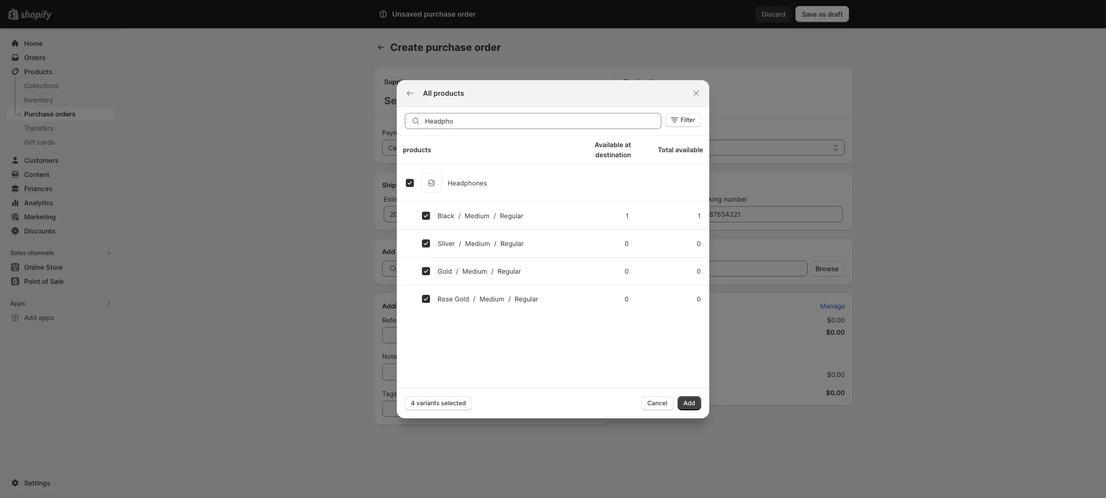 Task type: locate. For each thing, give the bounding box(es) containing it.
add inside all products dialog
[[684, 399, 696, 407]]

1 horizontal spatial add
[[382, 248, 395, 256]]

4 variants selected
[[411, 399, 466, 407]]

home
[[24, 39, 43, 47]]

0 vertical spatial details
[[414, 181, 436, 189]]

purchase down "search"
[[426, 41, 472, 53]]

number down additional details
[[416, 316, 439, 324]]

payment
[[382, 129, 409, 137]]

gift cards
[[24, 138, 55, 146]]

0 horizontal spatial total
[[626, 389, 642, 397]]

supplier down create
[[384, 78, 411, 86]]

medium for rose gold
[[480, 295, 505, 303]]

purchase orders link
[[6, 107, 115, 121]]

medium up rose gold
[[463, 267, 487, 275]]

number for reference number
[[416, 316, 439, 324]]

1 vertical spatial add
[[24, 314, 37, 322]]

number right tracking
[[724, 195, 748, 203]]

1 vertical spatial supplier
[[616, 129, 641, 137]]

1 horizontal spatial 1
[[698, 212, 701, 220]]

$0.00
[[827, 316, 845, 324], [827, 328, 845, 336], [827, 371, 845, 379], [827, 389, 845, 397]]

draft
[[828, 10, 843, 18]]

discard link
[[756, 6, 792, 22]]

settings
[[24, 479, 50, 487]]

transfers
[[24, 124, 53, 132]]

silver
[[438, 239, 455, 247]]

order for create purchase order
[[475, 41, 501, 53]]

1 vertical spatial products
[[403, 146, 432, 154]]

purchase
[[424, 10, 456, 18], [426, 41, 472, 53]]

regular
[[500, 212, 524, 220], [501, 239, 524, 247], [498, 267, 521, 275], [515, 295, 539, 303]]

us
[[622, 144, 631, 152]]

0 vertical spatial number
[[724, 195, 748, 203]]

1
[[626, 212, 629, 220], [698, 212, 701, 220]]

regular for silver
[[501, 239, 524, 247]]

2 horizontal spatial add
[[684, 399, 696, 407]]

discounts
[[24, 227, 55, 235]]

details
[[414, 181, 436, 189], [416, 302, 438, 310]]

add
[[382, 248, 395, 256], [24, 314, 37, 322], [684, 399, 696, 407]]

products
[[24, 68, 52, 76]]

at
[[625, 140, 632, 149]]

0 vertical spatial supplier
[[384, 78, 411, 86]]

currency
[[643, 129, 670, 137]]

details up arrival
[[414, 181, 436, 189]]

total
[[658, 146, 674, 154], [626, 389, 642, 397]]

gold up rose
[[438, 267, 452, 275]]

tags
[[382, 390, 397, 398]]

supplier up at
[[616, 129, 641, 137]]

save as draft
[[802, 10, 843, 18]]

1 horizontal spatial number
[[724, 195, 748, 203]]

1 vertical spatial purchase
[[426, 41, 472, 53]]

reference
[[382, 316, 414, 324]]

Search products text field
[[425, 113, 662, 129]]

apps
[[39, 314, 54, 322]]

all
[[423, 89, 432, 97]]

0 horizontal spatial number
[[416, 316, 439, 324]]

home link
[[6, 36, 115, 50]]

cancel
[[648, 399, 668, 407]]

2 1 from the left
[[698, 212, 701, 220]]

order
[[458, 10, 476, 18], [475, 41, 501, 53]]

1 vertical spatial total
[[626, 389, 642, 397]]

1 vertical spatial order
[[475, 41, 501, 53]]

details for additional details
[[416, 302, 438, 310]]

browse
[[816, 265, 839, 273]]

cost
[[626, 302, 641, 310]]

purchase right unsaved
[[424, 10, 456, 18]]

0 vertical spatial gold
[[438, 267, 452, 275]]

headphones
[[448, 179, 487, 187]]

total available
[[658, 146, 704, 154]]

1 horizontal spatial total
[[658, 146, 674, 154]]

search button
[[407, 6, 700, 22]]

1 vertical spatial details
[[416, 302, 438, 310]]

transfers link
[[6, 121, 115, 135]]

carrier
[[569, 195, 589, 203]]

0 vertical spatial add
[[382, 248, 395, 256]]

total inside all products dialog
[[658, 146, 674, 154]]

medium right rose gold
[[480, 295, 505, 303]]

delivery
[[416, 144, 440, 152]]

medium right "silver"
[[466, 239, 490, 247]]

1 horizontal spatial supplier
[[616, 129, 641, 137]]

medium
[[465, 212, 490, 220], [466, 239, 490, 247], [463, 267, 487, 275], [480, 295, 505, 303]]

as
[[819, 10, 826, 18]]

0 vertical spatial order
[[458, 10, 476, 18]]

supplier for supplier
[[384, 78, 411, 86]]

arrival
[[417, 195, 436, 203]]

settings link
[[6, 476, 115, 490]]

2 vertical spatial add
[[684, 399, 696, 407]]

note to supplier
[[382, 353, 432, 361]]

details for shipment details
[[414, 181, 436, 189]]

0 vertical spatial purchase
[[424, 10, 456, 18]]

apps
[[10, 300, 25, 307]]

purchase
[[24, 110, 54, 118]]

to
[[399, 353, 405, 361]]

save as draft button
[[796, 6, 849, 22]]

available
[[676, 146, 704, 154]]

0 horizontal spatial supplier
[[384, 78, 411, 86]]

additional
[[382, 302, 415, 310]]

tracking number
[[696, 195, 748, 203]]

medium right black
[[465, 212, 490, 220]]

save
[[802, 10, 818, 18]]

sales
[[10, 249, 26, 257]]

0 vertical spatial products
[[434, 89, 464, 97]]

1 vertical spatial number
[[416, 316, 439, 324]]

0
[[625, 239, 629, 247], [697, 239, 701, 247], [625, 267, 629, 275], [697, 267, 701, 275], [625, 295, 629, 303], [697, 295, 701, 303]]

create
[[390, 41, 424, 53]]

0 vertical spatial total
[[658, 146, 674, 154]]

estimated arrival
[[384, 195, 436, 203]]

inventory link
[[6, 93, 115, 107]]

0 horizontal spatial add
[[24, 314, 37, 322]]

details left rose
[[416, 302, 438, 310]]

gold
[[438, 267, 452, 275], [455, 295, 469, 303]]

shopify image
[[20, 10, 52, 21]]

gold right rose
[[455, 295, 469, 303]]

dollars
[[633, 144, 654, 152]]

medium for gold
[[463, 267, 487, 275]]

0 horizontal spatial 1
[[626, 212, 629, 220]]

1 horizontal spatial gold
[[455, 295, 469, 303]]

cost summary
[[626, 302, 672, 310]]

filter button
[[666, 113, 702, 127]]

2 vertical spatial products
[[397, 248, 425, 256]]

regular for gold
[[498, 267, 521, 275]]



Task type: vqa. For each thing, say whether or not it's contained in the screenshot.
15 Button
no



Task type: describe. For each thing, give the bounding box(es) containing it.
gift cards link
[[6, 135, 115, 149]]

supplier currency
[[616, 129, 670, 137]]

(usd)
[[655, 144, 674, 152]]

0 horizontal spatial gold
[[438, 267, 452, 275]]

1 1 from the left
[[626, 212, 629, 220]]

products for add products
[[397, 248, 425, 256]]

(optional)
[[431, 129, 460, 137]]

add button
[[678, 396, 702, 410]]

products link
[[6, 65, 115, 79]]

estimated
[[384, 195, 415, 203]]

shipping
[[540, 195, 567, 203]]

cash
[[388, 144, 404, 152]]

purchase for create
[[426, 41, 472, 53]]

add for add products
[[382, 248, 395, 256]]

gift
[[24, 138, 36, 146]]

add apps button
[[6, 311, 115, 325]]

destination
[[624, 78, 661, 86]]

black
[[438, 212, 455, 220]]

payment terms (optional)
[[382, 129, 460, 137]]

4
[[411, 399, 415, 407]]

destination
[[596, 151, 632, 159]]

1 vertical spatial gold
[[455, 295, 469, 303]]

regular for rose gold
[[515, 295, 539, 303]]

note
[[382, 353, 397, 361]]

tracking
[[696, 195, 722, 203]]

sales channels
[[10, 249, 54, 257]]

$0.00 $0.00
[[827, 316, 845, 336]]

manage button
[[814, 299, 851, 313]]

available at destination
[[595, 140, 632, 159]]

number for tracking number
[[724, 195, 748, 203]]

variants
[[417, 399, 440, 407]]

sales channels button
[[6, 246, 115, 260]]

cards
[[37, 138, 55, 146]]

rose gold
[[438, 295, 469, 303]]

shipment details
[[382, 181, 436, 189]]

shipping carrier
[[540, 195, 589, 203]]

channels
[[27, 249, 54, 257]]

add products
[[382, 248, 425, 256]]

shipment
[[382, 181, 413, 189]]

unsaved
[[392, 10, 422, 18]]

terms
[[411, 129, 429, 137]]

all products
[[423, 89, 464, 97]]

on
[[406, 144, 414, 152]]

medium for silver
[[466, 239, 490, 247]]

unsaved purchase order
[[392, 10, 476, 18]]

discounts link
[[6, 224, 115, 238]]

manage
[[821, 302, 845, 310]]

available
[[595, 140, 624, 149]]

$0.00 inside $0.00 $0.00
[[827, 316, 845, 324]]

browse button
[[810, 261, 845, 277]]

discard
[[762, 10, 786, 18]]

rose
[[438, 295, 453, 303]]

filter
[[681, 116, 696, 123]]

all products dialog
[[0, 80, 1107, 418]]

summary
[[643, 302, 672, 310]]

add for add apps
[[24, 314, 37, 322]]

total for total available
[[658, 146, 674, 154]]

collections
[[24, 82, 59, 90]]

cash on delivery
[[388, 144, 440, 152]]

selected
[[441, 399, 466, 407]]

medium for black
[[465, 212, 490, 220]]

create purchase order
[[390, 41, 501, 53]]

purchase orders
[[24, 110, 76, 118]]

regular for black
[[500, 212, 524, 220]]

add apps
[[24, 314, 54, 322]]

additional details
[[382, 302, 438, 310]]

products for all products
[[434, 89, 464, 97]]

collections link
[[6, 79, 115, 93]]

apps button
[[6, 297, 115, 311]]

search
[[424, 10, 445, 18]]

orders
[[55, 110, 76, 118]]

order for unsaved purchase order
[[458, 10, 476, 18]]

supplier
[[407, 353, 432, 361]]

supplier for supplier currency
[[616, 129, 641, 137]]

total for total
[[626, 389, 642, 397]]

4 variants selected button
[[405, 396, 472, 410]]

purchase for unsaved
[[424, 10, 456, 18]]

cancel button
[[642, 396, 674, 410]]

reference number
[[382, 316, 439, 324]]



